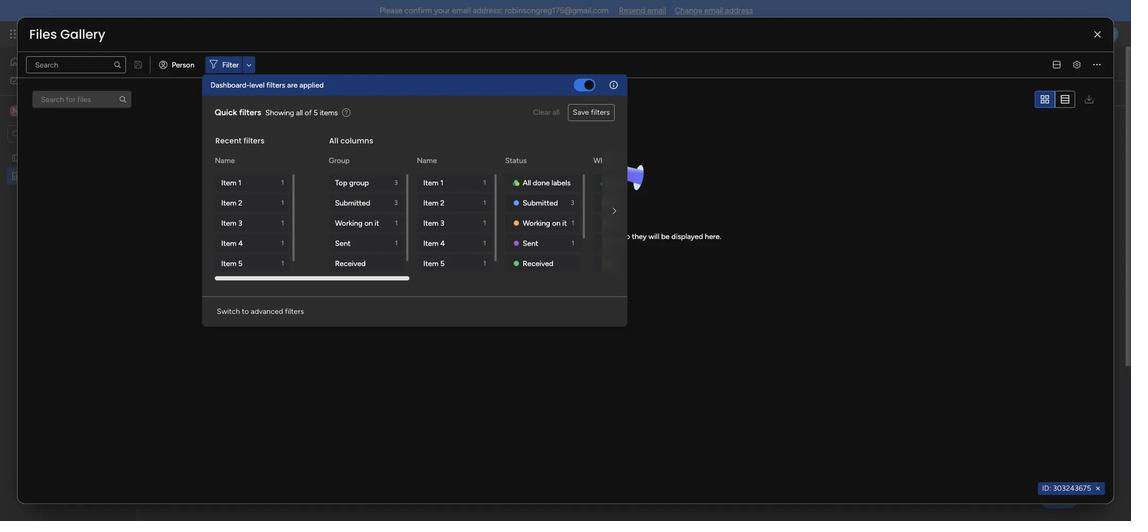 Task type: describe. For each thing, give the bounding box(es) containing it.
1 inside popup button
[[240, 89, 243, 98]]

level
[[250, 81, 265, 90]]

filter button
[[205, 56, 256, 73]]

2 horizontal spatial files
[[541, 215, 557, 225]]

group
[[349, 178, 369, 188]]

2 name from the left
[[417, 156, 437, 165]]

public board image
[[11, 153, 21, 163]]

0 horizontal spatial all
[[329, 136, 339, 146]]

status group
[[505, 175, 583, 313]]

group group
[[329, 175, 406, 272]]

3 inside status group
[[571, 200, 574, 207]]

of
[[305, 108, 312, 117]]

no
[[527, 215, 539, 225]]

add
[[173, 89, 187, 98]]

dashboard-
[[211, 81, 250, 90]]

grievance
[[611, 239, 645, 248]]

updates
[[594, 232, 621, 241]]

share button
[[1044, 55, 1088, 72]]

or
[[585, 232, 592, 241]]

item's
[[496, 232, 516, 241]]

1 name group from the left
[[215, 175, 293, 272]]

/
[[532, 89, 535, 98]]

dashboard-level filters are applied
[[211, 81, 324, 90]]

it inside group group
[[375, 219, 379, 228]]

quick
[[215, 107, 237, 118]]

home
[[24, 57, 45, 66]]

recent
[[215, 136, 242, 146]]

2 item 1 from the left
[[423, 178, 444, 188]]

dapulse x slim image
[[1095, 31, 1101, 39]]

edit
[[620, 59, 633, 68]]

group
[[329, 156, 350, 165]]

1 4 from the left
[[238, 239, 243, 248]]

add to favorites image
[[302, 58, 313, 69]]

help
[[1050, 495, 1069, 506]]

2 item 4 from the left
[[423, 239, 445, 248]]

help button
[[1041, 492, 1078, 509]]

recent filters
[[215, 136, 265, 146]]

new for new dashboard
[[160, 52, 196, 76]]

life
[[633, 156, 643, 165]]

will
[[649, 232, 660, 241]]

what is the life event?
[[594, 156, 668, 165]]

all done labels for baby
[[611, 178, 659, 188]]

monday work management
[[47, 28, 165, 40]]

work for monday
[[86, 28, 105, 40]]

board
[[283, 89, 302, 98]]

items
[[320, 108, 338, 117]]

learn more image
[[342, 108, 351, 118]]

v2 split view image
[[1053, 61, 1061, 69]]

2 item 2 from the left
[[423, 199, 445, 208]]

arrow down image
[[243, 59, 256, 71]]

wedding
[[611, 219, 641, 228]]

my work
[[23, 75, 52, 84]]

all for status
[[523, 178, 531, 188]]

submitted inside group group
[[335, 199, 370, 208]]

all
[[296, 108, 303, 117]]

they
[[632, 232, 647, 241]]

add widget button
[[154, 85, 216, 102]]

filters for quick filters showing all of 5 items
[[239, 107, 261, 118]]

filters for save filters
[[591, 108, 610, 117]]

share
[[1064, 59, 1083, 68]]

be
[[662, 232, 670, 241]]

please for please upload files to any item's files column, gallery or updates so they will be displayed here.
[[410, 232, 431, 241]]

0 vertical spatial to
[[473, 232, 480, 241]]

gallery
[[561, 232, 583, 241]]

person for the leftmost the filter dashboard by text search box
[[172, 60, 195, 69]]

widget
[[188, 89, 212, 98]]

switch to advanced filters
[[217, 308, 304, 317]]

no files were found.
[[527, 215, 604, 225]]

labels for 3
[[552, 178, 571, 188]]

1 item 5 from the left
[[221, 259, 243, 268]]

0 horizontal spatial files
[[458, 232, 471, 241]]

event?
[[645, 156, 668, 165]]

filters for recent filters
[[244, 136, 265, 146]]

here.
[[705, 232, 722, 241]]

resend
[[619, 6, 646, 15]]

id: 303243675 element
[[1038, 483, 1106, 496]]

0 horizontal spatial 5
[[238, 259, 243, 268]]

monday
[[47, 28, 84, 40]]

2 4 from the left
[[440, 239, 445, 248]]

select product image
[[10, 29, 20, 39]]

dashboard
[[200, 52, 294, 76]]

any
[[482, 232, 494, 241]]

1 horizontal spatial files
[[518, 232, 531, 241]]

sent inside group group
[[335, 239, 351, 248]]

arrow down image
[[545, 87, 558, 100]]

1 connected board button
[[220, 85, 307, 102]]

illness
[[634, 259, 655, 268]]

1 item 2 from the left
[[221, 199, 242, 208]]

quick filters showing all of 5 items
[[215, 107, 338, 118]]

2 for 1st name group
[[238, 199, 242, 208]]

on inside status group
[[552, 219, 561, 228]]

New Dashboard field
[[157, 52, 296, 76]]

address:
[[473, 6, 503, 15]]

1 connected board
[[240, 89, 302, 98]]

address
[[725, 6, 753, 15]]

so
[[623, 232, 630, 241]]

labels for baby
[[640, 178, 659, 188]]

applied
[[300, 81, 324, 90]]

save filters button
[[568, 104, 615, 121]]

files
[[29, 26, 57, 43]]

greg robinson image
[[1102, 26, 1119, 43]]



Task type: vqa. For each thing, say whether or not it's contained in the screenshot.
Resend email link
yes



Task type: locate. For each thing, give the bounding box(es) containing it.
what is the life event? group
[[594, 175, 671, 313]]

1 horizontal spatial working
[[523, 219, 550, 228]]

5 right of
[[314, 108, 318, 117]]

what
[[594, 156, 612, 165]]

files
[[541, 215, 557, 225], [458, 232, 471, 241], [518, 232, 531, 241]]

1 horizontal spatial name group
[[417, 175, 495, 272]]

2 on from the left
[[552, 219, 561, 228]]

1 horizontal spatial all
[[523, 178, 531, 188]]

the
[[620, 156, 631, 165]]

resend email link
[[619, 6, 666, 15]]

working on it
[[335, 219, 379, 228], [523, 219, 567, 228]]

your
[[434, 6, 450, 15]]

files right upload
[[458, 232, 471, 241]]

my work button
[[6, 72, 114, 89]]

1 vertical spatial filter
[[514, 89, 530, 98]]

item 2
[[221, 199, 242, 208], [423, 199, 445, 208]]

None search field
[[26, 56, 126, 73], [32, 91, 131, 108], [26, 56, 126, 73], [32, 91, 131, 108]]

1 horizontal spatial item 1
[[423, 178, 444, 188]]

work right my
[[35, 75, 52, 84]]

all columns
[[329, 136, 373, 146]]

2 email from the left
[[648, 6, 666, 15]]

2 all done labels from the left
[[611, 178, 659, 188]]

1 item 1 from the left
[[221, 178, 241, 188]]

person
[[172, 60, 195, 69], [463, 89, 486, 98]]

change email address
[[675, 6, 753, 15]]

2 submitted from the left
[[523, 199, 558, 208]]

filter dashboard by text search field inside 'new dashboard' banner
[[317, 85, 417, 102]]

work
[[86, 28, 105, 40], [35, 75, 52, 84]]

to right switch
[[242, 308, 249, 317]]

labels inside what is the life event? group
[[640, 178, 659, 188]]

0 horizontal spatial on
[[364, 219, 373, 228]]

1 vertical spatial work
[[35, 75, 52, 84]]

1 vertical spatial new
[[24, 106, 43, 116]]

1 labels from the left
[[552, 178, 571, 188]]

new dashboard banner
[[141, 47, 1126, 106]]

status
[[505, 156, 527, 165]]

1 horizontal spatial item 5
[[423, 259, 445, 268]]

done down what is the life event?
[[621, 178, 638, 188]]

1 vertical spatial to
[[242, 308, 249, 317]]

filter left /
[[514, 89, 530, 98]]

please for please confirm your email address: robinsongreg175@gmail.com
[[380, 6, 403, 15]]

3 email from the left
[[705, 6, 724, 15]]

all
[[329, 136, 339, 146], [523, 178, 531, 188], [611, 178, 620, 188]]

files right the item's
[[518, 232, 531, 241]]

received inside group group
[[335, 259, 366, 268]]

person for the filter dashboard by text search box inside 'new dashboard' banner
[[463, 89, 486, 98]]

0 horizontal spatial filter
[[222, 60, 239, 69]]

2 for 1st name group from the right
[[440, 199, 445, 208]]

1 vertical spatial person
[[463, 89, 486, 98]]

item 5 up switch
[[221, 259, 243, 268]]

1 horizontal spatial filter
[[514, 89, 530, 98]]

filter left arrow down image
[[222, 60, 239, 69]]

all done labels inside status group
[[523, 178, 571, 188]]

working
[[335, 219, 363, 228], [523, 219, 550, 228]]

2 item 5 from the left
[[423, 259, 445, 268]]

new right n
[[24, 106, 43, 116]]

filter
[[222, 60, 239, 69], [514, 89, 530, 98]]

1 item 3 from the left
[[221, 219, 242, 228]]

0 horizontal spatial item 5
[[221, 259, 243, 268]]

submitted down top group
[[335, 199, 370, 208]]

2 sent from the left
[[523, 239, 538, 248]]

new workspace
[[24, 106, 88, 116]]

1 horizontal spatial person button
[[446, 85, 492, 102]]

more dots image
[[1094, 61, 1101, 69]]

filter for filter / 1
[[514, 89, 530, 98]]

0 horizontal spatial filter dashboard by text search field
[[26, 56, 126, 73]]

all done labels for 3
[[523, 178, 571, 188]]

2 working on it from the left
[[523, 219, 567, 228]]

working on it inside status group
[[523, 219, 567, 228]]

labels up no files were found.
[[552, 178, 571, 188]]

work for my
[[35, 75, 52, 84]]

id:
[[1043, 485, 1052, 494]]

2 received from the left
[[523, 259, 554, 268]]

0 horizontal spatial working on it
[[335, 219, 379, 228]]

0 horizontal spatial it
[[375, 219, 379, 228]]

1 horizontal spatial item 4
[[423, 239, 445, 248]]

done for baby
[[621, 178, 638, 188]]

0 horizontal spatial submitted
[[335, 199, 370, 208]]

filter for filter
[[222, 60, 239, 69]]

1 name from the left
[[215, 156, 235, 165]]

on inside group group
[[364, 219, 373, 228]]

search image for the filter dashboard by text search box inside 'new dashboard' banner
[[405, 89, 413, 98]]

1 received from the left
[[335, 259, 366, 268]]

0 horizontal spatial sent
[[335, 239, 351, 248]]

id: 303243675
[[1043, 485, 1092, 494]]

public dashboard image
[[11, 171, 21, 181]]

1 horizontal spatial sent
[[523, 239, 538, 248]]

item 5 down upload
[[423, 259, 445, 268]]

working down top group
[[335, 219, 363, 228]]

labels
[[552, 178, 571, 188], [640, 178, 659, 188]]

filter dashboard by text search field up learn more image
[[317, 85, 417, 102]]

confirm
[[405, 6, 432, 15]]

n
[[13, 106, 18, 115]]

remove image
[[1094, 485, 1103, 494]]

it inside status group
[[563, 219, 567, 228]]

1 horizontal spatial new
[[160, 52, 196, 76]]

new up add
[[160, 52, 196, 76]]

home button
[[6, 53, 114, 70]]

none search field inside 'new dashboard' banner
[[317, 85, 417, 102]]

on down group
[[364, 219, 373, 228]]

submitted
[[335, 199, 370, 208], [523, 199, 558, 208]]

0 horizontal spatial person
[[172, 60, 195, 69]]

email right resend
[[648, 6, 666, 15]]

done inside what is the life event? group
[[621, 178, 638, 188]]

add widget
[[173, 89, 212, 98]]

filters inside button
[[591, 108, 610, 117]]

0 horizontal spatial labels
[[552, 178, 571, 188]]

received inside status group
[[523, 259, 554, 268]]

all up baby on the right of page
[[611, 178, 620, 188]]

files right 'no'
[[541, 215, 557, 225]]

0 vertical spatial filter
[[222, 60, 239, 69]]

0 horizontal spatial item 2
[[221, 199, 242, 208]]

0 horizontal spatial done
[[533, 178, 550, 188]]

0 horizontal spatial received
[[335, 259, 366, 268]]

filter dashboard by text search field down gallery
[[26, 56, 126, 73]]

0 horizontal spatial 4
[[238, 239, 243, 248]]

all inside status group
[[523, 178, 531, 188]]

0 horizontal spatial item 4
[[221, 239, 243, 248]]

done inside status group
[[533, 178, 550, 188]]

gallery
[[60, 26, 105, 43]]

change email address link
[[675, 6, 753, 15]]

item 4
[[221, 239, 243, 248], [423, 239, 445, 248]]

top group
[[335, 178, 369, 188]]

person button for the leftmost the filter dashboard by text search box
[[155, 56, 201, 73]]

1 on from the left
[[364, 219, 373, 228]]

0 vertical spatial please
[[380, 6, 403, 15]]

1 horizontal spatial 2
[[440, 199, 445, 208]]

workspace selection element
[[10, 105, 89, 117]]

option
[[0, 148, 136, 151]]

1 image
[[976, 22, 986, 34]]

please left confirm
[[380, 6, 403, 15]]

0 horizontal spatial 2
[[238, 199, 242, 208]]

person button for the filter dashboard by text search box inside 'new dashboard' banner
[[446, 85, 492, 102]]

please upload files to any item's files column, gallery or updates so they will be displayed here.
[[410, 232, 722, 241]]

edit button
[[615, 55, 638, 72]]

2 it from the left
[[563, 219, 567, 228]]

submitted inside status group
[[523, 199, 558, 208]]

0 vertical spatial new
[[160, 52, 196, 76]]

email
[[452, 6, 471, 15], [648, 6, 666, 15], [705, 6, 724, 15]]

filters down connected
[[239, 107, 261, 118]]

1 submitted from the left
[[335, 199, 370, 208]]

1 horizontal spatial working on it
[[523, 219, 567, 228]]

dialog containing recent filters
[[202, 74, 1036, 327]]

1 email from the left
[[452, 6, 471, 15]]

columns
[[340, 136, 373, 146]]

2 horizontal spatial 5
[[440, 259, 445, 268]]

2 labels from the left
[[640, 178, 659, 188]]

303243675
[[1054, 485, 1092, 494]]

1 done from the left
[[533, 178, 550, 188]]

done for 3
[[533, 178, 550, 188]]

search image for the leftmost the filter dashboard by text search box
[[113, 61, 122, 69]]

1 horizontal spatial work
[[86, 28, 105, 40]]

0 vertical spatial person button
[[155, 56, 201, 73]]

top
[[335, 178, 347, 188]]

filters right save at right
[[591, 108, 610, 117]]

0 horizontal spatial new
[[24, 106, 43, 116]]

resend email
[[619, 6, 666, 15]]

all inside what is the life event? group
[[611, 178, 620, 188]]

2 item 3 from the left
[[423, 219, 444, 228]]

1 it from the left
[[375, 219, 379, 228]]

2 2 from the left
[[440, 199, 445, 208]]

0 horizontal spatial item 1
[[221, 178, 241, 188]]

email for change email address
[[705, 6, 724, 15]]

new
[[160, 52, 196, 76], [24, 106, 43, 116]]

sent inside status group
[[523, 239, 538, 248]]

1 vertical spatial filter dashboard by text search field
[[317, 85, 417, 102]]

family illness
[[611, 259, 655, 268]]

item 1
[[221, 178, 241, 188], [423, 178, 444, 188]]

filters right advanced on the left of page
[[285, 308, 304, 317]]

4
[[238, 239, 243, 248], [440, 239, 445, 248]]

new for new workspace
[[24, 106, 43, 116]]

it
[[375, 219, 379, 228], [563, 219, 567, 228]]

2 horizontal spatial all
[[611, 178, 620, 188]]

workspace image
[[10, 105, 21, 117]]

working inside group group
[[335, 219, 363, 228]]

to left the any
[[473, 232, 480, 241]]

dialog
[[202, 74, 1036, 327]]

to inside "button"
[[242, 308, 249, 317]]

1 vertical spatial person button
[[446, 85, 492, 102]]

search image inside search box
[[405, 89, 413, 98]]

1 2 from the left
[[238, 199, 242, 208]]

management
[[107, 28, 165, 40]]

1 horizontal spatial name
[[417, 156, 437, 165]]

all done labels down life
[[611, 178, 659, 188]]

list box
[[0, 147, 136, 329]]

1 item 4 from the left
[[221, 239, 243, 248]]

1 horizontal spatial done
[[621, 178, 638, 188]]

5 inside quick filters showing all of 5 items
[[314, 108, 318, 117]]

submitted up 'no'
[[523, 199, 558, 208]]

work inside my work button
[[35, 75, 52, 84]]

sent
[[335, 239, 351, 248], [523, 239, 538, 248]]

0 horizontal spatial to
[[242, 308, 249, 317]]

on up "please upload files to any item's files column, gallery or updates so they will be displayed here."
[[552, 219, 561, 228]]

filter / 1
[[514, 89, 540, 98]]

0 vertical spatial work
[[86, 28, 105, 40]]

displayed
[[672, 232, 703, 241]]

1 horizontal spatial item 2
[[423, 199, 445, 208]]

None search field
[[317, 85, 417, 102]]

working inside status group
[[523, 219, 550, 228]]

labels inside status group
[[552, 178, 571, 188]]

column,
[[533, 232, 559, 241]]

2 name group from the left
[[417, 175, 495, 272]]

new inside workspace selection element
[[24, 106, 43, 116]]

filters inside "button"
[[285, 308, 304, 317]]

work right monday
[[86, 28, 105, 40]]

1 horizontal spatial to
[[473, 232, 480, 241]]

files gallery
[[29, 26, 105, 43]]

filters right recent
[[244, 136, 265, 146]]

working on it down group
[[335, 219, 379, 228]]

0 vertical spatial filter dashboard by text search field
[[26, 56, 126, 73]]

robinsongreg175@gmail.com
[[505, 6, 609, 15]]

0 horizontal spatial name group
[[215, 175, 293, 272]]

0 vertical spatial person
[[172, 60, 195, 69]]

person inside 'new dashboard' banner
[[463, 89, 486, 98]]

all for what is the life event?
[[611, 178, 620, 188]]

1 horizontal spatial 4
[[440, 239, 445, 248]]

0 horizontal spatial email
[[452, 6, 471, 15]]

all done labels inside what is the life event? group
[[611, 178, 659, 188]]

1 horizontal spatial filter dashboard by text search field
[[317, 85, 417, 102]]

baby
[[611, 199, 628, 208]]

1 horizontal spatial 5
[[314, 108, 318, 117]]

upload
[[433, 232, 456, 241]]

email right your
[[452, 6, 471, 15]]

workspace
[[45, 106, 88, 116]]

save filters
[[573, 108, 610, 117]]

all done labels down status
[[523, 178, 571, 188]]

0 horizontal spatial working
[[335, 219, 363, 228]]

done up 'no'
[[533, 178, 550, 188]]

1 horizontal spatial on
[[552, 219, 561, 228]]

search image
[[113, 61, 122, 69], [405, 89, 413, 98], [119, 95, 127, 104]]

please confirm your email address: robinsongreg175@gmail.com
[[380, 6, 609, 15]]

0 horizontal spatial work
[[35, 75, 52, 84]]

2 working from the left
[[523, 219, 550, 228]]

0 horizontal spatial person button
[[155, 56, 201, 73]]

email right 'change'
[[705, 6, 724, 15]]

1 working on it from the left
[[335, 219, 379, 228]]

1 sent from the left
[[335, 239, 351, 248]]

1 horizontal spatial received
[[523, 259, 554, 268]]

Filter dashboard by text search field
[[26, 56, 126, 73], [317, 85, 417, 102]]

working on it up column,
[[523, 219, 567, 228]]

Files Gallery field
[[27, 26, 108, 43]]

person left 'filter / 1'
[[463, 89, 486, 98]]

working on it inside group group
[[335, 219, 379, 228]]

1 horizontal spatial submitted
[[523, 199, 558, 208]]

labels down the event?
[[640, 178, 659, 188]]

all up group
[[329, 136, 339, 146]]

showing
[[266, 108, 294, 117]]

1 vertical spatial please
[[410, 232, 431, 241]]

email for resend email
[[648, 6, 666, 15]]

1 horizontal spatial it
[[563, 219, 567, 228]]

switch
[[217, 308, 240, 317]]

filter inside popup button
[[222, 60, 239, 69]]

is
[[613, 156, 619, 165]]

5 up switch
[[238, 259, 243, 268]]

save
[[573, 108, 589, 117]]

1 horizontal spatial all done labels
[[611, 178, 659, 188]]

1
[[240, 89, 243, 98], [537, 89, 540, 98], [238, 178, 241, 188], [440, 178, 444, 188], [281, 179, 284, 187], [484, 179, 486, 187], [281, 200, 284, 207], [484, 200, 486, 207], [281, 220, 284, 227], [395, 220, 398, 227], [484, 220, 486, 227], [572, 220, 574, 227], [281, 240, 284, 247], [395, 240, 398, 247], [484, 240, 486, 247], [572, 240, 574, 247], [281, 260, 284, 268], [484, 260, 486, 268]]

2 done from the left
[[621, 178, 638, 188]]

1 horizontal spatial labels
[[640, 178, 659, 188]]

1 horizontal spatial email
[[648, 6, 666, 15]]

working up column,
[[523, 219, 550, 228]]

please left upload
[[410, 232, 431, 241]]

1 horizontal spatial please
[[410, 232, 431, 241]]

1 horizontal spatial item 3
[[423, 219, 444, 228]]

person up add
[[172, 60, 195, 69]]

done
[[533, 178, 550, 188], [621, 178, 638, 188]]

my
[[23, 75, 34, 84]]

0 horizontal spatial item 3
[[221, 219, 242, 228]]

are
[[287, 81, 298, 90]]

all down status
[[523, 178, 531, 188]]

3
[[394, 179, 398, 187], [394, 200, 398, 207], [571, 200, 574, 207], [238, 219, 242, 228], [440, 219, 444, 228]]

found.
[[580, 215, 604, 225]]

1 horizontal spatial person
[[463, 89, 486, 98]]

please
[[380, 6, 403, 15], [410, 232, 431, 241]]

0 horizontal spatial name
[[215, 156, 235, 165]]

new dashboard
[[160, 52, 294, 76]]

advanced
[[251, 308, 283, 317]]

new inside banner
[[160, 52, 196, 76]]

name group
[[215, 175, 293, 272], [417, 175, 495, 272]]

filters left are
[[267, 81, 285, 90]]

filter inside 'new dashboard' banner
[[514, 89, 530, 98]]

family
[[611, 259, 633, 268]]

0 horizontal spatial all done labels
[[523, 178, 571, 188]]

name
[[215, 156, 235, 165], [417, 156, 437, 165]]

switch to advanced filters button
[[213, 304, 308, 321]]

gallery layout group
[[1035, 91, 1076, 108]]

2 horizontal spatial email
[[705, 6, 724, 15]]

0 horizontal spatial please
[[380, 6, 403, 15]]

1 all done labels from the left
[[523, 178, 571, 188]]

v2 settings line image
[[1074, 61, 1081, 69]]

were
[[559, 215, 578, 225]]

1 working from the left
[[335, 219, 363, 228]]

person button
[[155, 56, 201, 73], [446, 85, 492, 102]]

5 down upload
[[440, 259, 445, 268]]



